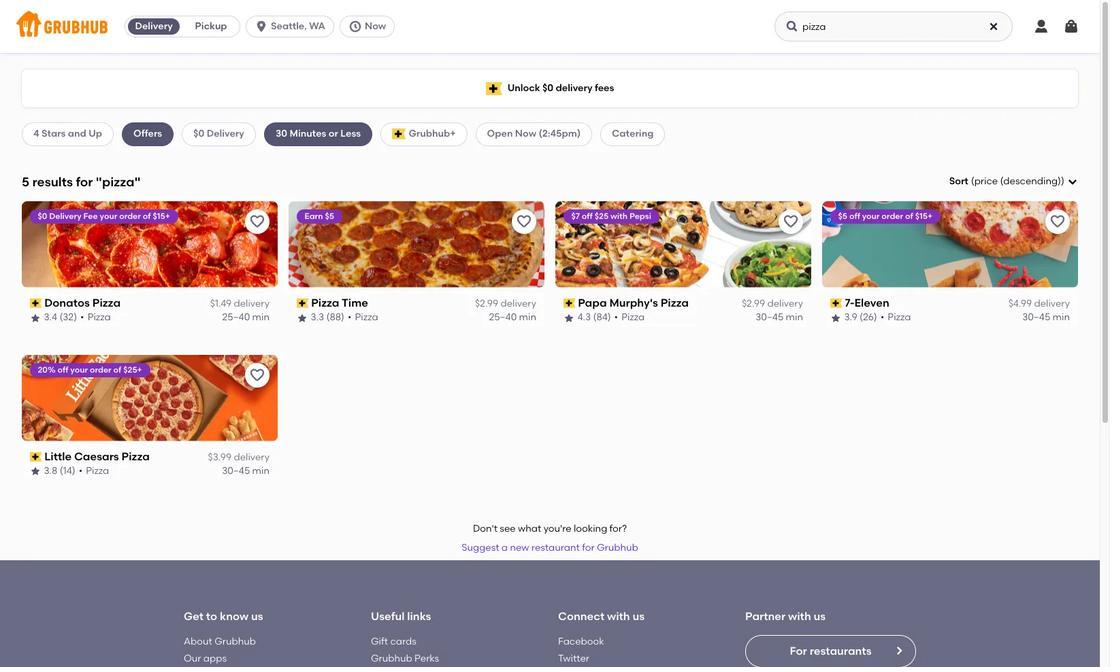 Task type: describe. For each thing, give the bounding box(es) containing it.
your for 7-eleven
[[863, 212, 880, 221]]

1 $15+ from the left
[[153, 212, 170, 221]]

pizza right caesars
[[122, 450, 150, 463]]

or
[[329, 128, 338, 140]]

apps
[[203, 653, 227, 665]]

twitter
[[558, 653, 589, 665]]

subscription pass image for donatos pizza
[[30, 299, 42, 308]]

$2.99 for pizza time
[[475, 298, 498, 310]]

know
[[220, 611, 248, 624]]

facebook link
[[558, 636, 604, 648]]

fee
[[84, 212, 98, 221]]

suggest a new restaurant for grubhub
[[462, 543, 638, 554]]

3.3
[[311, 312, 324, 324]]

$3.99
[[208, 452, 231, 463]]

star icon image for 7-eleven
[[830, 313, 841, 324]]

5
[[22, 174, 29, 190]]

$1.49
[[210, 298, 231, 310]]

eleven
[[855, 297, 890, 310]]

delivery for $0 delivery
[[207, 128, 244, 140]]

grubhub perks link
[[371, 653, 439, 665]]

unlock $0 delivery fees
[[508, 82, 614, 94]]

3.8 (14)
[[44, 466, 76, 477]]

what
[[518, 523, 541, 535]]

pizza up the 3.3 (88) on the top
[[311, 297, 340, 310]]

1 horizontal spatial svg image
[[1033, 18, 1050, 35]]

subscription pass image for little caesars pizza
[[30, 453, 42, 462]]

time
[[342, 297, 369, 310]]

pizza down donatos pizza
[[88, 312, 111, 324]]

min for donatos pizza
[[252, 312, 270, 324]]

little caesars pizza
[[45, 450, 150, 463]]

caesars
[[74, 450, 119, 463]]

subscription pass image for 7-eleven
[[830, 299, 842, 308]]

fees
[[595, 82, 614, 94]]

• pizza for time
[[348, 312, 379, 324]]

$0 for $0 delivery
[[193, 128, 204, 140]]

save this restaurant button for little caesars pizza
[[245, 363, 270, 388]]

papa murphy's pizza
[[578, 297, 689, 310]]

0 horizontal spatial for
[[76, 174, 93, 190]]

2 $5 from the left
[[839, 212, 848, 221]]

save this restaurant button for donatos pizza
[[245, 209, 270, 234]]

right image
[[894, 646, 905, 657]]

offers
[[133, 128, 162, 140]]

30–45 for little caesars pizza
[[222, 466, 250, 477]]

connect
[[558, 611, 604, 624]]

seattle,
[[271, 20, 307, 32]]

25–40 for pizza time
[[489, 312, 517, 324]]

delivery for $0 delivery fee your order of $15+
[[50, 212, 82, 221]]

off for papa
[[582, 212, 593, 221]]

for
[[790, 645, 807, 658]]

)
[[1061, 176, 1064, 187]]

$1.49 delivery
[[210, 298, 270, 310]]

$2.99 for papa murphy's pizza
[[742, 298, 765, 310]]

pickup
[[195, 20, 227, 32]]

open
[[487, 128, 513, 140]]

pizza right (26)
[[888, 312, 911, 324]]

of for 7-eleven
[[906, 212, 914, 221]]

• pizza for murphy's
[[615, 312, 645, 324]]

useful
[[371, 611, 405, 624]]

$0 delivery
[[193, 128, 244, 140]]

(14)
[[60, 466, 76, 477]]

grubhub inside about grubhub our apps
[[214, 636, 256, 648]]

little
[[45, 450, 72, 463]]

our
[[184, 653, 201, 665]]

25–40 for donatos pizza
[[222, 312, 250, 324]]

min for 7-eleven
[[1053, 312, 1070, 324]]

none field inside 5 results for "pizza" main content
[[949, 175, 1078, 189]]

1 $5 from the left
[[325, 212, 334, 221]]

donatos
[[45, 297, 90, 310]]

get to know us
[[184, 611, 263, 624]]

now button
[[340, 16, 400, 37]]

4
[[33, 128, 39, 140]]

price
[[974, 176, 998, 187]]

us for connect with us
[[633, 611, 645, 624]]

(
[[971, 176, 974, 187]]

grubhub inside button
[[597, 543, 638, 554]]

min for papa murphy's pizza
[[786, 312, 803, 324]]

• for eleven
[[881, 312, 885, 324]]

30–45 for papa murphy's pizza
[[756, 312, 784, 324]]

your for little caesars pizza
[[71, 365, 88, 375]]

svg image inside seattle, wa button
[[255, 20, 268, 33]]

for restaurants
[[790, 645, 872, 658]]

(descending)
[[1000, 176, 1061, 187]]

partner
[[745, 611, 786, 624]]

restaurants
[[810, 645, 872, 658]]

cards
[[390, 636, 416, 648]]

$5 off your order of $15+
[[839, 212, 933, 221]]

"pizza"
[[96, 174, 141, 190]]

30 minutes or less
[[276, 128, 361, 140]]

star icon image for donatos pizza
[[30, 313, 41, 324]]

delivery left 'fees'
[[556, 82, 593, 94]]

3.9
[[845, 312, 858, 324]]

perks
[[415, 653, 439, 665]]

less
[[341, 128, 361, 140]]

(32)
[[60, 312, 77, 324]]

30–45 for 7-eleven
[[1022, 312, 1050, 324]]

useful links
[[371, 611, 431, 624]]

now inside 'button'
[[365, 20, 386, 32]]

20%
[[38, 365, 56, 375]]

off for little
[[58, 365, 69, 375]]

donatos pizza logo image
[[22, 201, 278, 288]]

earn
[[305, 212, 323, 221]]

25–40 min for donatos pizza
[[222, 312, 270, 324]]

murphy's
[[610, 297, 658, 310]]

unlock
[[508, 82, 540, 94]]

• pizza for pizza
[[81, 312, 111, 324]]

links
[[407, 611, 431, 624]]

30–45 min for papa murphy's pizza
[[756, 312, 803, 324]]

pizza down papa murphy's pizza
[[622, 312, 645, 324]]

delivery for little caesars pizza
[[234, 452, 270, 463]]

(88)
[[327, 312, 345, 324]]

to
[[206, 611, 217, 624]]

7-
[[845, 297, 855, 310]]



Task type: vqa. For each thing, say whether or not it's contained in the screenshot.


Task type: locate. For each thing, give the bounding box(es) containing it.
2 vertical spatial delivery
[[50, 212, 82, 221]]

$0 down results
[[38, 212, 48, 221]]

1 horizontal spatial 25–40 min
[[489, 312, 536, 324]]

0 vertical spatial grubhub plus flag logo image
[[486, 82, 502, 95]]

1 horizontal spatial $5
[[839, 212, 848, 221]]

delivery left 30
[[207, 128, 244, 140]]

with right the partner
[[788, 611, 811, 624]]

now right wa
[[365, 20, 386, 32]]

5 results for "pizza"
[[22, 174, 141, 190]]

2 horizontal spatial off
[[850, 212, 861, 221]]

1 horizontal spatial $2.99 delivery
[[742, 298, 803, 310]]

grubhub
[[597, 543, 638, 554], [214, 636, 256, 648], [371, 653, 412, 665]]

save this restaurant image for little caesars pizza
[[249, 367, 265, 384]]

min for little caesars pizza
[[252, 466, 270, 477]]

5 results for "pizza" main content
[[0, 53, 1100, 668]]

now inside 5 results for "pizza" main content
[[515, 128, 536, 140]]

subscription pass image
[[564, 299, 576, 308]]

$2.99 delivery
[[475, 298, 536, 310], [742, 298, 803, 310]]

of
[[143, 212, 151, 221], [906, 212, 914, 221], [114, 365, 122, 375]]

off for 7-
[[850, 212, 861, 221]]

twitter link
[[558, 653, 589, 665]]

star icon image
[[30, 313, 41, 324], [297, 313, 308, 324], [564, 313, 574, 324], [830, 313, 841, 324], [30, 466, 41, 477]]

• right (84)
[[615, 312, 618, 324]]

order for little caesars pizza
[[90, 365, 112, 375]]

3.4 (32)
[[44, 312, 77, 324]]

2 $2.99 delivery from the left
[[742, 298, 803, 310]]

star icon image for pizza time
[[297, 313, 308, 324]]

partner with us
[[745, 611, 826, 624]]

$0 right offers
[[193, 128, 204, 140]]

0 horizontal spatial your
[[71, 365, 88, 375]]

1 horizontal spatial your
[[100, 212, 118, 221]]

with for partner
[[788, 611, 811, 624]]

0 horizontal spatial $0
[[38, 212, 48, 221]]

us right know
[[251, 611, 263, 624]]

delivery right $3.99
[[234, 452, 270, 463]]

(2:45pm)
[[539, 128, 581, 140]]

pizza time
[[311, 297, 369, 310]]

looking
[[574, 523, 607, 535]]

0 horizontal spatial $5
[[325, 212, 334, 221]]

delivery right $1.49
[[234, 298, 270, 310]]

don't
[[473, 523, 498, 535]]

2 horizontal spatial us
[[814, 611, 826, 624]]

0 vertical spatial grubhub
[[597, 543, 638, 554]]

save this restaurant image for donatos pizza
[[249, 214, 265, 230]]

0 horizontal spatial $2.99
[[475, 298, 498, 310]]

$0 delivery fee your order of $15+
[[38, 212, 170, 221]]

save this restaurant image for papa murphy's pizza
[[783, 214, 799, 230]]

1 horizontal spatial $0
[[193, 128, 204, 140]]

• pizza down papa murphy's pizza
[[615, 312, 645, 324]]

25–40 min
[[222, 312, 270, 324], [489, 312, 536, 324]]

order
[[120, 212, 141, 221], [882, 212, 904, 221], [90, 365, 112, 375]]

$2.99 delivery for pizza time
[[475, 298, 536, 310]]

pizza time logo image
[[289, 201, 544, 288]]

delivery left pickup
[[135, 20, 173, 32]]

for right results
[[76, 174, 93, 190]]

papa
[[578, 297, 607, 310]]

grubhub plus flag logo image
[[486, 82, 502, 95], [392, 129, 406, 140]]

delivery left fee
[[50, 212, 82, 221]]

0 vertical spatial for
[[76, 174, 93, 190]]

$15+
[[153, 212, 170, 221], [916, 212, 933, 221]]

a
[[501, 543, 508, 554]]

for down looking at the bottom right
[[582, 543, 595, 554]]

pizza right donatos
[[93, 297, 121, 310]]

3 us from the left
[[814, 611, 826, 624]]

subscription pass image
[[30, 299, 42, 308], [297, 299, 309, 308], [830, 299, 842, 308], [30, 453, 42, 462]]

2 horizontal spatial your
[[863, 212, 880, 221]]

star icon image down subscription pass icon
[[564, 313, 574, 324]]

• for pizza
[[81, 312, 84, 324]]

open now (2:45pm)
[[487, 128, 581, 140]]

save this restaurant button for papa murphy's pizza
[[779, 209, 803, 234]]

svg image inside now 'button'
[[348, 20, 362, 33]]

30–45 min for 7-eleven
[[1022, 312, 1070, 324]]

with right "$25"
[[611, 212, 628, 221]]

delivery for 7-eleven
[[1034, 298, 1070, 310]]

grubhub plus flag logo image left unlock
[[486, 82, 502, 95]]

save this restaurant image
[[249, 214, 265, 230], [249, 367, 265, 384]]

1 horizontal spatial us
[[633, 611, 645, 624]]

grubhub down for?
[[597, 543, 638, 554]]

donatos pizza
[[45, 297, 121, 310]]

0 horizontal spatial delivery
[[50, 212, 82, 221]]

1 $2.99 from the left
[[475, 298, 498, 310]]

0 horizontal spatial $15+
[[153, 212, 170, 221]]

new
[[510, 543, 529, 554]]

sort
[[949, 176, 968, 187]]

svg image
[[1033, 18, 1050, 35], [255, 20, 268, 33]]

1 vertical spatial for
[[582, 543, 595, 554]]

wa
[[309, 20, 325, 32]]

star icon image left 3.9
[[830, 313, 841, 324]]

pickup button
[[182, 16, 240, 37]]

about grubhub link
[[184, 636, 256, 648]]

2 horizontal spatial save this restaurant image
[[1050, 214, 1066, 230]]

get
[[184, 611, 204, 624]]

catering
[[612, 128, 654, 140]]

sort ( price (descending) )
[[949, 176, 1064, 187]]

0 horizontal spatial save this restaurant image
[[516, 214, 532, 230]]

min down $4.99 delivery
[[1053, 312, 1070, 324]]

• right (26)
[[881, 312, 885, 324]]

our apps link
[[184, 653, 227, 665]]

0 horizontal spatial now
[[365, 20, 386, 32]]

1 horizontal spatial grubhub
[[371, 653, 412, 665]]

0 horizontal spatial 30–45
[[222, 466, 250, 477]]

now
[[365, 20, 386, 32], [515, 128, 536, 140]]

restaurant
[[531, 543, 580, 554]]

min down $1.49 delivery
[[252, 312, 270, 324]]

grubhub inside gift cards grubhub perks
[[371, 653, 412, 665]]

pepsi
[[630, 212, 652, 221]]

2 horizontal spatial order
[[882, 212, 904, 221]]

and
[[68, 128, 86, 140]]

• for time
[[348, 312, 352, 324]]

save this restaurant image
[[516, 214, 532, 230], [783, 214, 799, 230], [1050, 214, 1066, 230]]

1 vertical spatial save this restaurant image
[[249, 367, 265, 384]]

$0 for $0 delivery fee your order of $15+
[[38, 212, 48, 221]]

grubhub+
[[409, 128, 456, 140]]

for inside button
[[582, 543, 595, 554]]

• pizza right (26)
[[881, 312, 911, 324]]

2 horizontal spatial delivery
[[207, 128, 244, 140]]

4.3 (84)
[[578, 312, 611, 324]]

$4.99 delivery
[[1008, 298, 1070, 310]]

off
[[582, 212, 593, 221], [850, 212, 861, 221], [58, 365, 69, 375]]

1 horizontal spatial delivery
[[135, 20, 173, 32]]

• pizza down caesars
[[79, 466, 109, 477]]

$0
[[542, 82, 553, 94], [193, 128, 204, 140], [38, 212, 48, 221]]

results
[[32, 174, 73, 190]]

about grubhub our apps
[[184, 636, 256, 665]]

1 horizontal spatial $15+
[[916, 212, 933, 221]]

facebook twitter
[[558, 636, 604, 665]]

suggest a new restaurant for grubhub button
[[456, 537, 644, 561]]

2 vertical spatial grubhub
[[371, 653, 412, 665]]

your
[[100, 212, 118, 221], [863, 212, 880, 221], [71, 365, 88, 375]]

0 vertical spatial save this restaurant image
[[249, 214, 265, 230]]

0 horizontal spatial order
[[90, 365, 112, 375]]

for
[[76, 174, 93, 190], [582, 543, 595, 554]]

delivery for donatos pizza
[[234, 298, 270, 310]]

0 vertical spatial $0
[[542, 82, 553, 94]]

save this restaurant button for pizza time
[[512, 209, 536, 234]]

2 horizontal spatial of
[[906, 212, 914, 221]]

1 25–40 min from the left
[[222, 312, 270, 324]]

Search for food, convenience, alcohol... search field
[[775, 12, 1013, 42]]

• pizza down donatos pizza
[[81, 312, 111, 324]]

pizza right the murphy's
[[661, 297, 689, 310]]

2 horizontal spatial grubhub
[[597, 543, 638, 554]]

star icon image left 3.8
[[30, 466, 41, 477]]

1 horizontal spatial save this restaurant image
[[783, 214, 799, 230]]

see
[[500, 523, 516, 535]]

30–45 min for little caesars pizza
[[222, 466, 270, 477]]

delivery inside button
[[135, 20, 173, 32]]

delivery button
[[125, 16, 182, 37]]

star icon image left 3.4
[[30, 313, 41, 324]]

delivery for papa murphy's pizza
[[767, 298, 803, 310]]

4.3
[[578, 312, 591, 324]]

main navigation navigation
[[0, 0, 1100, 53]]

2 25–40 min from the left
[[489, 312, 536, 324]]

gift cards grubhub perks
[[371, 636, 439, 665]]

gift cards link
[[371, 636, 416, 648]]

1 vertical spatial $0
[[193, 128, 204, 140]]

save this restaurant button for 7-eleven
[[1045, 209, 1070, 234]]

$25+
[[124, 365, 142, 375]]

3 save this restaurant image from the left
[[1050, 214, 1066, 230]]

gift
[[371, 636, 388, 648]]

1 horizontal spatial off
[[582, 212, 593, 221]]

2 horizontal spatial 30–45 min
[[1022, 312, 1070, 324]]

2 vertical spatial $0
[[38, 212, 48, 221]]

pizza down time
[[355, 312, 379, 324]]

1 horizontal spatial for
[[582, 543, 595, 554]]

1 horizontal spatial 25–40
[[489, 312, 517, 324]]

order for 7-eleven
[[882, 212, 904, 221]]

$3.99 delivery
[[208, 452, 270, 463]]

connect with us
[[558, 611, 645, 624]]

2 horizontal spatial 30–45
[[1022, 312, 1050, 324]]

min for pizza time
[[519, 312, 536, 324]]

subscription pass image left donatos
[[30, 299, 42, 308]]

0 horizontal spatial svg image
[[255, 20, 268, 33]]

star icon image for papa murphy's pizza
[[564, 313, 574, 324]]

subscription pass image left 7-
[[830, 299, 842, 308]]

$7
[[572, 212, 580, 221]]

0 horizontal spatial 30–45 min
[[222, 466, 270, 477]]

$4.99
[[1008, 298, 1032, 310]]

2 $2.99 from the left
[[742, 298, 765, 310]]

2 25–40 from the left
[[489, 312, 517, 324]]

grubhub plus flag logo image for unlock $0 delivery fees
[[486, 82, 502, 95]]

• for murphy's
[[615, 312, 618, 324]]

us right connect
[[633, 611, 645, 624]]

2 $15+ from the left
[[916, 212, 933, 221]]

star icon image left 3.3
[[297, 313, 308, 324]]

us for partner with us
[[814, 611, 826, 624]]

of for little caesars pizza
[[114, 365, 122, 375]]

save this restaurant image for 7-eleven
[[1050, 214, 1066, 230]]

30
[[276, 128, 287, 140]]

0 horizontal spatial $2.99 delivery
[[475, 298, 536, 310]]

2 save this restaurant image from the left
[[783, 214, 799, 230]]

• right '(14)' on the left bottom of page
[[79, 466, 83, 477]]

minutes
[[290, 128, 326, 140]]

None field
[[949, 175, 1078, 189]]

0 vertical spatial delivery
[[135, 20, 173, 32]]

0 horizontal spatial us
[[251, 611, 263, 624]]

0 horizontal spatial off
[[58, 365, 69, 375]]

svg image
[[1063, 18, 1079, 35], [348, 20, 362, 33], [785, 20, 799, 33], [988, 21, 999, 32], [1067, 176, 1078, 187]]

now right open on the left
[[515, 128, 536, 140]]

delivery right $4.99 at the top right of the page
[[1034, 298, 1070, 310]]

little caesars pizza logo image
[[22, 355, 278, 441]]

3.4
[[44, 312, 58, 324]]

1 horizontal spatial now
[[515, 128, 536, 140]]

stars
[[42, 128, 66, 140]]

2 us from the left
[[633, 611, 645, 624]]

3.8
[[44, 466, 58, 477]]

0 horizontal spatial 25–40 min
[[222, 312, 270, 324]]

1 horizontal spatial order
[[120, 212, 141, 221]]

• for caesars
[[79, 466, 83, 477]]

20% off your order of $25+
[[38, 365, 142, 375]]

min down $3.99 delivery
[[252, 466, 270, 477]]

grubhub down know
[[214, 636, 256, 648]]

• pizza for eleven
[[881, 312, 911, 324]]

min left 3.9
[[786, 312, 803, 324]]

save this restaurant image for pizza time
[[516, 214, 532, 230]]

with right connect
[[607, 611, 630, 624]]

subscription pass image left pizza time at the top of page
[[297, 299, 309, 308]]

seattle, wa button
[[246, 16, 340, 37]]

with for connect
[[607, 611, 630, 624]]

0 horizontal spatial grubhub plus flag logo image
[[392, 129, 406, 140]]

1 vertical spatial grubhub plus flag logo image
[[392, 129, 406, 140]]

1 horizontal spatial $2.99
[[742, 298, 765, 310]]

delivery left 7-
[[767, 298, 803, 310]]

don't see what you're looking for?
[[473, 523, 627, 535]]

1 $2.99 delivery from the left
[[475, 298, 536, 310]]

facebook
[[558, 636, 604, 648]]

1 save this restaurant image from the top
[[249, 214, 265, 230]]

0 horizontal spatial 25–40
[[222, 312, 250, 324]]

$0 right unlock
[[542, 82, 553, 94]]

pizza down little caesars pizza
[[86, 466, 109, 477]]

1 us from the left
[[251, 611, 263, 624]]

you're
[[544, 523, 571, 535]]

1 vertical spatial delivery
[[207, 128, 244, 140]]

none field containing sort
[[949, 175, 1078, 189]]

• right (88)
[[348, 312, 352, 324]]

0 horizontal spatial grubhub
[[214, 636, 256, 648]]

25–40 min for pizza time
[[489, 312, 536, 324]]

1 horizontal spatial of
[[143, 212, 151, 221]]

delivery for pizza time
[[501, 298, 536, 310]]

grubhub down gift cards link
[[371, 653, 412, 665]]

1 vertical spatial now
[[515, 128, 536, 140]]

2 save this restaurant image from the top
[[249, 367, 265, 384]]

subscription pass image for pizza time
[[297, 299, 309, 308]]

delivery left subscription pass icon
[[501, 298, 536, 310]]

$7 off $25 with pepsi
[[572, 212, 652, 221]]

1 vertical spatial grubhub
[[214, 636, 256, 648]]

1 horizontal spatial 30–45 min
[[756, 312, 803, 324]]

• pizza down time
[[348, 312, 379, 324]]

star icon image for little caesars pizza
[[30, 466, 41, 477]]

$2.99 delivery for papa murphy's pizza
[[742, 298, 803, 310]]

(84)
[[594, 312, 611, 324]]

2 horizontal spatial $0
[[542, 82, 553, 94]]

us up for restaurants
[[814, 611, 826, 624]]

grubhub plus flag logo image left 'grubhub+'
[[392, 129, 406, 140]]

svg image inside field
[[1067, 176, 1078, 187]]

pizza
[[93, 297, 121, 310], [311, 297, 340, 310], [661, 297, 689, 310], [88, 312, 111, 324], [355, 312, 379, 324], [622, 312, 645, 324], [888, 312, 911, 324], [122, 450, 150, 463], [86, 466, 109, 477]]

1 horizontal spatial grubhub plus flag logo image
[[486, 82, 502, 95]]

subscription pass image left little
[[30, 453, 42, 462]]

1 25–40 from the left
[[222, 312, 250, 324]]

about
[[184, 636, 212, 648]]

suggest
[[462, 543, 499, 554]]

grubhub plus flag logo image for grubhub+
[[392, 129, 406, 140]]

min left 4.3
[[519, 312, 536, 324]]

earn $5
[[305, 212, 334, 221]]

0 vertical spatial now
[[365, 20, 386, 32]]

1 horizontal spatial 30–45
[[756, 312, 784, 324]]

• right (32)
[[81, 312, 84, 324]]

with
[[611, 212, 628, 221], [607, 611, 630, 624], [788, 611, 811, 624]]

7-eleven logo image
[[822, 201, 1078, 288]]

• pizza for caesars
[[79, 466, 109, 477]]

0 horizontal spatial of
[[114, 365, 122, 375]]

papa murphy's pizza logo image
[[555, 201, 811, 288]]

1 save this restaurant image from the left
[[516, 214, 532, 230]]



